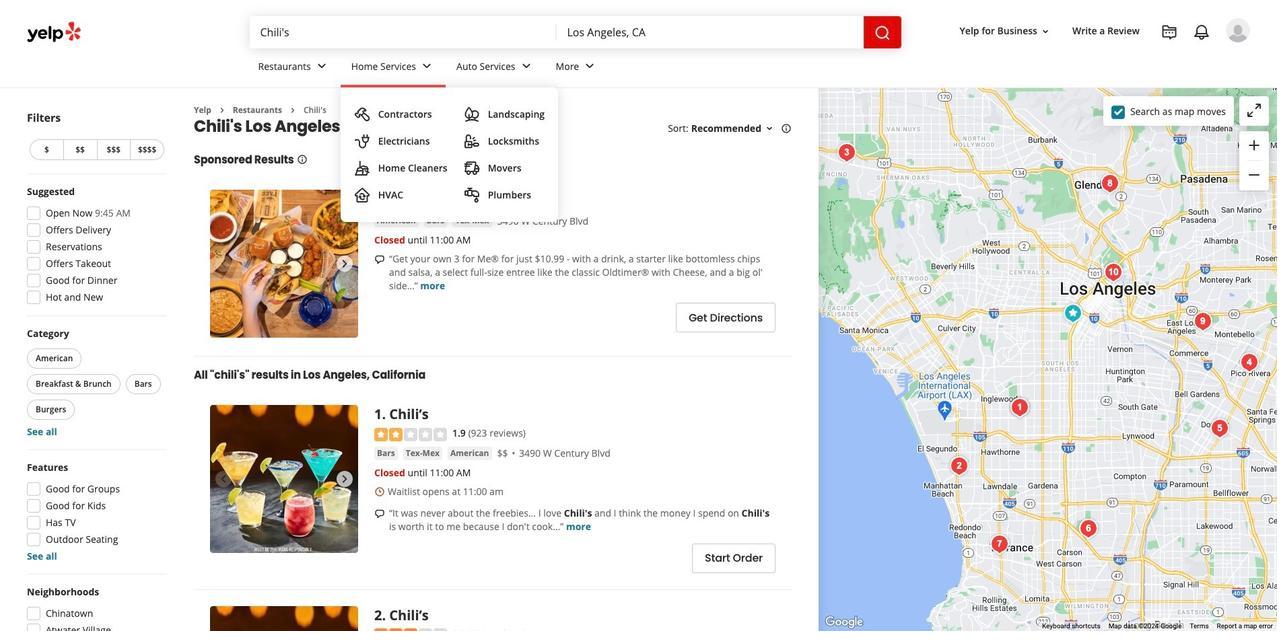 Task type: locate. For each thing, give the bounding box(es) containing it.
projects image
[[1161, 24, 1177, 40]]

chili's image
[[833, 139, 860, 166], [1236, 349, 1263, 376], [1006, 394, 1033, 421], [1206, 415, 1233, 442], [945, 453, 972, 480], [986, 531, 1013, 558]]

the david brothers chili parlor image
[[1096, 170, 1123, 197]]

next image
[[337, 256, 353, 272]]

0 horizontal spatial chili's image
[[1006, 394, 1033, 421]]

16 chevron right v2 image
[[287, 105, 298, 116]]

next image
[[337, 472, 353, 488]]

16 info v2 image down 16 chevron right v2 image
[[297, 154, 307, 165]]

24 locksmith v2 image
[[464, 133, 480, 149]]

16 info v2 image right 16 chevron down v2 image
[[781, 123, 792, 134]]

1 horizontal spatial chili's image
[[1075, 515, 1102, 542]]

kendall p. image
[[1226, 18, 1250, 42]]

none field things to do, nail salons, plumbers
[[249, 16, 556, 48]]

slideshow element
[[210, 190, 358, 338], [210, 406, 358, 554]]

1 horizontal spatial 24 chevron down v2 image
[[518, 58, 534, 74]]

0 vertical spatial 16 speech v2 image
[[374, 255, 385, 265]]

0 vertical spatial 16 info v2 image
[[781, 123, 792, 134]]

24 contractor v2 image
[[354, 106, 370, 123]]

0 vertical spatial chili's image
[[1006, 394, 1033, 421]]

1 vertical spatial 16 info v2 image
[[297, 154, 307, 165]]

None search field
[[249, 16, 901, 48]]

24 chevron down v2 image
[[314, 58, 330, 74]]

0 vertical spatial slideshow element
[[210, 190, 358, 338]]

previous image
[[215, 472, 232, 488]]

philippe the original image
[[1100, 259, 1127, 286]]

2 horizontal spatial 24 chevron down v2 image
[[582, 58, 598, 74]]

slideshow element for 2nd 16 speech v2 image from the bottom of the page
[[210, 190, 358, 338]]

1 slideshow element from the top
[[210, 190, 358, 338]]

24 electrician v2 image
[[354, 133, 370, 149]]

2 none field from the left
[[556, 16, 863, 48]]

24 heating cooling v2 image
[[354, 187, 370, 203]]

1 24 chevron down v2 image from the left
[[419, 58, 435, 74]]

notifications image
[[1194, 24, 1210, 40]]

24 chevron down v2 image
[[419, 58, 435, 74], [518, 58, 534, 74], [582, 58, 598, 74]]

chili's image
[[1006, 394, 1033, 421], [1075, 515, 1102, 542]]

group
[[1239, 131, 1269, 191], [23, 185, 167, 308], [24, 327, 167, 439], [23, 461, 167, 563], [23, 586, 167, 631]]

menu
[[340, 88, 558, 222]]

16 speech v2 image
[[374, 255, 385, 265], [374, 509, 385, 519]]

none field address, neighborhood, city, state or zip
[[556, 16, 863, 48]]

2 24 chevron down v2 image from the left
[[518, 58, 534, 74]]

0 horizontal spatial 24 chevron down v2 image
[[419, 58, 435, 74]]

1 vertical spatial 16 speech v2 image
[[374, 509, 385, 519]]

16 chevron down v2 image
[[1040, 26, 1051, 37]]

2 slideshow element from the top
[[210, 406, 358, 554]]

None field
[[249, 16, 556, 48], [556, 16, 863, 48]]

2.8 star rating image
[[374, 629, 447, 631]]

1 none field from the left
[[249, 16, 556, 48]]

user actions element
[[949, 17, 1269, 100]]

16 speech v2 image right next icon
[[374, 255, 385, 265]]

16 info v2 image
[[781, 123, 792, 134], [297, 154, 307, 165]]

previous image
[[215, 256, 232, 272]]

1 vertical spatial chili's image
[[1075, 515, 1102, 542]]

24 home cleaning v2 image
[[354, 160, 370, 176]]

1.9 star rating image
[[374, 428, 447, 441]]

16 speech v2 image down 16 clock v2 image
[[374, 509, 385, 519]]

1 vertical spatial slideshow element
[[210, 406, 358, 554]]



Task type: describe. For each thing, give the bounding box(es) containing it.
el huero image
[[1059, 300, 1086, 327]]

1 16 speech v2 image from the top
[[374, 255, 385, 265]]

slideshow element for 16 clock v2 image
[[210, 406, 358, 554]]

1 horizontal spatial 16 info v2 image
[[781, 123, 792, 134]]

google image
[[822, 614, 866, 631]]

zoom out image
[[1246, 167, 1262, 183]]

24 plumbers v2 image
[[464, 187, 480, 203]]

chronis' famous sandwich shop image
[[1189, 308, 1216, 335]]

16 chevron right v2 image
[[217, 105, 227, 116]]

business categories element
[[247, 48, 1250, 222]]

menu inside business categories element
[[340, 88, 558, 222]]

address, neighborhood, city, state or zip text field
[[556, 16, 863, 48]]

expand map image
[[1246, 102, 1262, 118]]

24 moving v2 image
[[464, 160, 480, 176]]

16 chevron down v2 image
[[764, 123, 775, 134]]

0 horizontal spatial 16 info v2 image
[[297, 154, 307, 165]]

2 16 speech v2 image from the top
[[374, 509, 385, 519]]

things to do, nail salons, plumbers text field
[[249, 16, 556, 48]]

3 24 chevron down v2 image from the left
[[582, 58, 598, 74]]

zoom in image
[[1246, 137, 1262, 153]]

search image
[[874, 25, 890, 41]]

map region
[[706, 0, 1277, 631]]

16 clock v2 image
[[374, 486, 385, 497]]

24 landscaping v2 image
[[464, 106, 480, 123]]



Task type: vqa. For each thing, say whether or not it's contained in the screenshot.
bottom for
no



